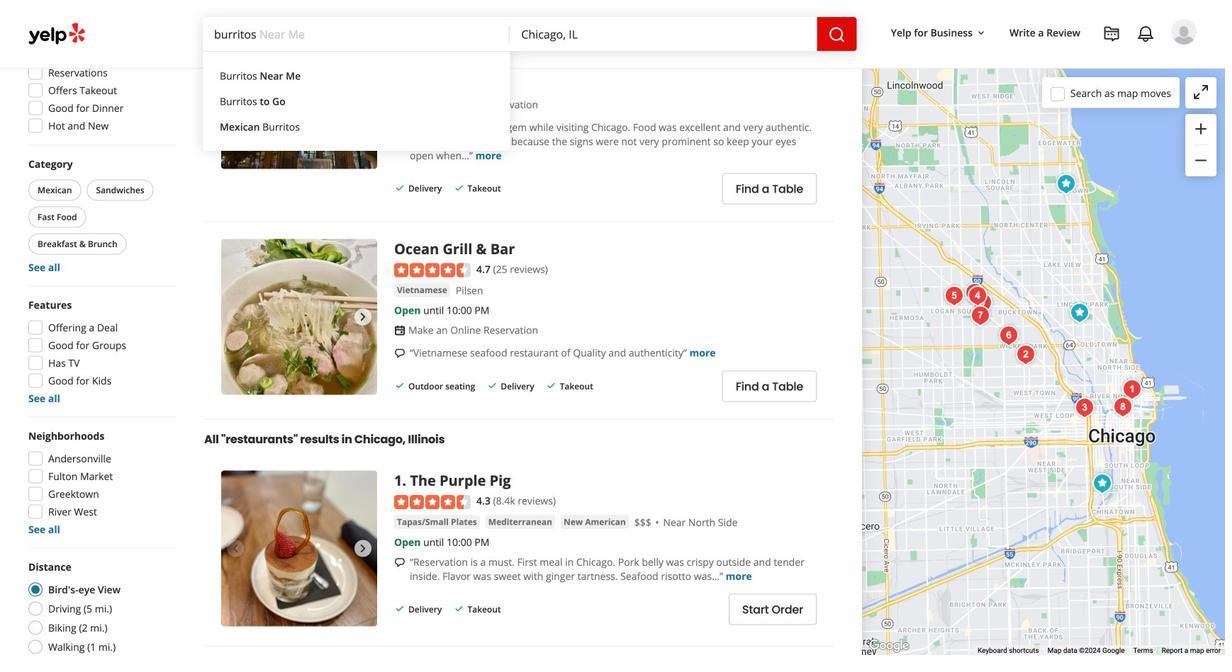 Task type: describe. For each thing, give the bounding box(es) containing it.
2 previous image from the top
[[227, 309, 244, 326]]

the perch image
[[1012, 341, 1040, 369]]

the purple pig image
[[1118, 376, 1146, 404]]

next image for 16 reservation v2 icon
[[355, 309, 372, 326]]

next image for 16 speech v2 icon in the left of the page
[[355, 541, 372, 558]]

16 speech v2 image
[[394, 558, 406, 569]]

atta girl image
[[966, 302, 995, 330]]

map region
[[765, 6, 1225, 656]]

zoom in image
[[1193, 121, 1210, 138]]

16 reservation v2 image
[[394, 325, 406, 336]]

notifications image
[[1137, 26, 1154, 43]]

izakaya shinya image
[[995, 322, 1023, 350]]

slideshow element for 4.3 star rating image
[[221, 471, 377, 627]]

previous image
[[227, 541, 244, 558]]

user actions element
[[880, 18, 1217, 105]]

16 speech v2 image
[[394, 348, 406, 359]]

penumbra image
[[940, 282, 969, 311]]

16 chevron down v2 image
[[976, 27, 987, 39]]

teddy r. image
[[1171, 19, 1197, 45]]

expand map image
[[1193, 84, 1210, 101]]

things to do, nail salons, plumbers text field
[[203, 17, 510, 51]]

girl & the goat image
[[1071, 394, 1099, 423]]

slideshow element for 4.7 star rating image
[[221, 239, 377, 395]]



Task type: vqa. For each thing, say whether or not it's contained in the screenshot.
the topmost 'BerryClean'
no



Task type: locate. For each thing, give the bounding box(es) containing it.
next image
[[355, 309, 372, 326], [355, 541, 372, 558]]

the whale chicago image
[[961, 279, 989, 308]]

google image
[[866, 637, 913, 656]]

ocean grill & bar image
[[1088, 470, 1117, 498]]

4.7 star rating image
[[394, 264, 471, 278]]

None search field
[[203, 17, 857, 51]]

2 vertical spatial slideshow element
[[221, 471, 377, 627]]

1 slideshow element from the top
[[221, 13, 377, 169]]

group
[[24, 7, 176, 137], [1185, 114, 1217, 177], [26, 157, 176, 275], [24, 298, 176, 406], [24, 429, 176, 537]]

selam ethiopian kitchen image
[[1052, 170, 1081, 199]]

1 previous image from the top
[[227, 83, 244, 100]]

union image
[[969, 289, 997, 318]]

none field address, neighborhood, city, state or zip
[[510, 17, 817, 51]]

1 next image from the top
[[355, 309, 372, 326]]

projects image
[[1103, 26, 1120, 43]]

None field
[[203, 17, 510, 51], [510, 17, 817, 51], [203, 17, 510, 51]]

0 vertical spatial previous image
[[227, 83, 244, 100]]

option group
[[24, 560, 176, 656]]

2 next image from the top
[[355, 541, 372, 558]]

3 slideshow element from the top
[[221, 471, 377, 627]]

next image left 16 speech v2 icon in the left of the page
[[355, 541, 372, 558]]

1 vertical spatial previous image
[[227, 309, 244, 326]]

daisies image
[[964, 282, 992, 311]]

search image
[[829, 26, 846, 43]]

zoom out image
[[1193, 152, 1210, 169]]

1 vertical spatial next image
[[355, 541, 372, 558]]

slideshow element
[[221, 13, 377, 169], [221, 239, 377, 395], [221, 471, 377, 627]]

don pez taco image
[[1066, 299, 1094, 328]]

next image left 16 reservation v2 icon
[[355, 309, 372, 326]]

  text field
[[203, 17, 510, 51]]

16 checkmark v2 image
[[394, 183, 406, 194], [453, 183, 465, 194], [394, 604, 406, 615]]

address, neighborhood, city, state or zip text field
[[510, 17, 817, 51]]

16 checkmark v2 image
[[394, 381, 406, 392], [487, 381, 498, 392], [546, 381, 557, 392], [453, 604, 465, 615]]

0 vertical spatial slideshow element
[[221, 13, 377, 169]]

4.3 star rating image
[[394, 496, 471, 510]]

2 slideshow element from the top
[[221, 239, 377, 395]]

previous image
[[227, 83, 244, 100], [227, 309, 244, 326]]

the dearborn image
[[1109, 394, 1137, 422]]

1 vertical spatial slideshow element
[[221, 239, 377, 395]]

0 vertical spatial next image
[[355, 309, 372, 326]]



